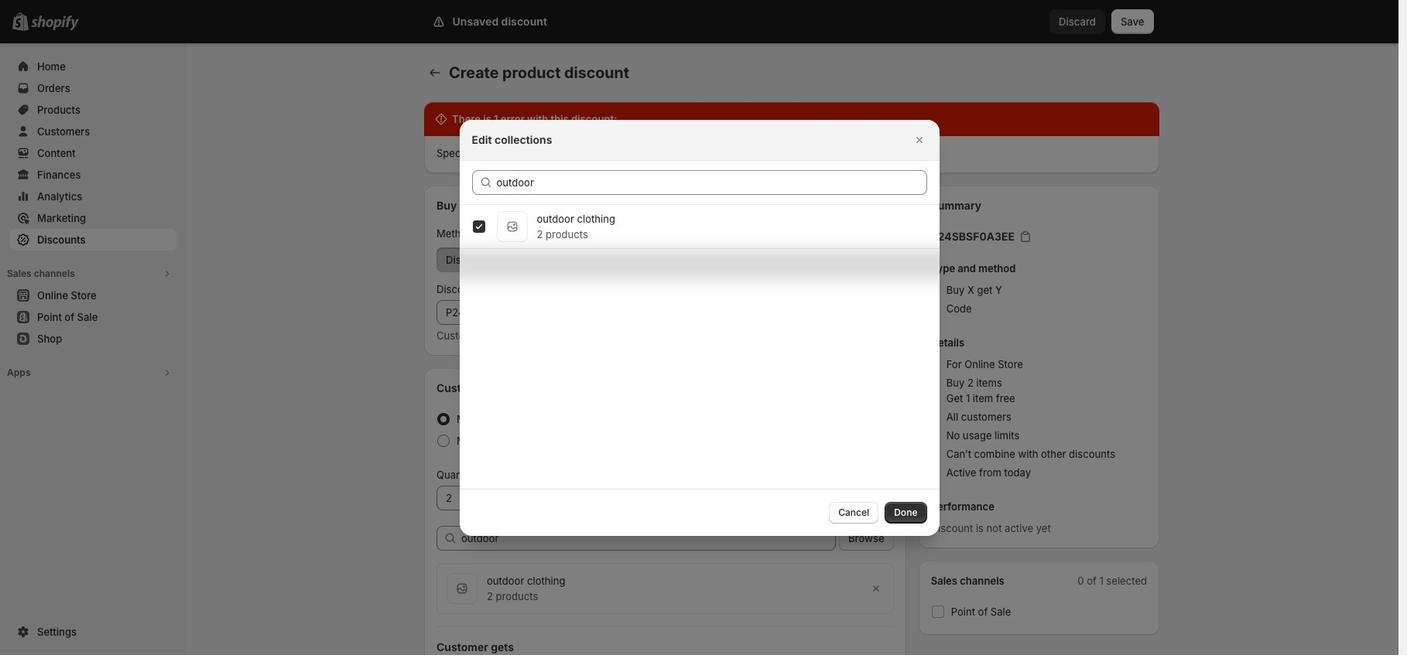 Task type: locate. For each thing, give the bounding box(es) containing it.
shopify image
[[31, 15, 79, 31]]

dialog
[[0, 120, 1399, 536]]



Task type: describe. For each thing, give the bounding box(es) containing it.
Search collections text field
[[497, 170, 927, 195]]



Task type: vqa. For each thing, say whether or not it's contained in the screenshot.
All button
no



